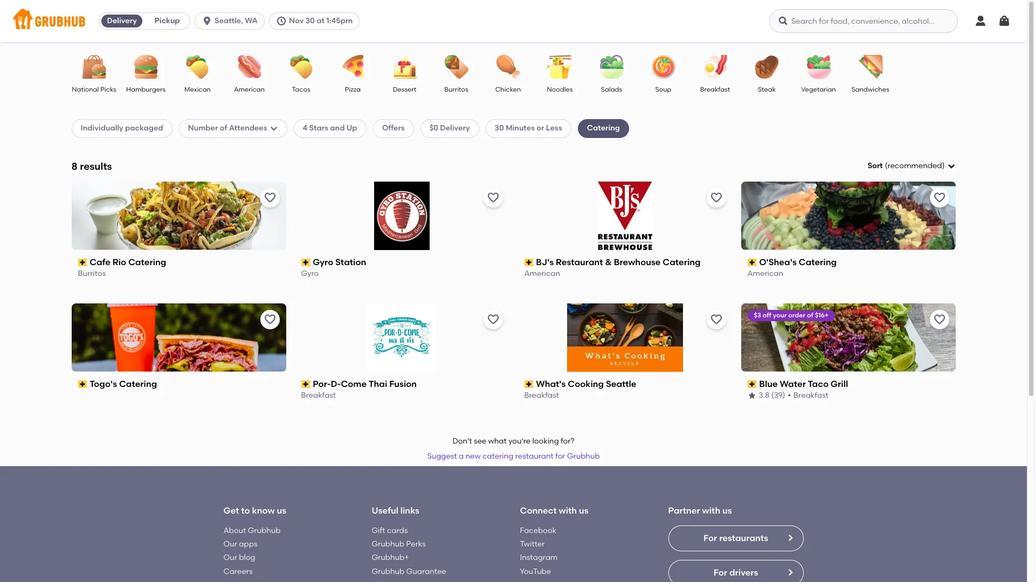 Task type: locate. For each thing, give the bounding box(es) containing it.
1 horizontal spatial of
[[808, 312, 814, 319]]

for left drivers
[[714, 568, 728, 578]]

for inside "link"
[[704, 533, 718, 544]]

us right know
[[277, 506, 286, 516]]

save this restaurant image
[[487, 191, 500, 204], [934, 191, 946, 204], [487, 313, 500, 326], [934, 313, 946, 326]]

1 vertical spatial of
[[808, 312, 814, 319]]

2 horizontal spatial american
[[748, 269, 784, 279]]

save this restaurant button for cafe rio catering
[[260, 188, 280, 208]]

gyro left station
[[313, 257, 333, 267]]

with for partner
[[703, 506, 721, 516]]

delivery right $0
[[440, 124, 470, 133]]

of left $16+
[[808, 312, 814, 319]]

gift cards link
[[372, 526, 408, 536]]

subscription pass image inside por-d-come thai fusion link
[[301, 381, 311, 388]]

for
[[556, 452, 566, 461]]

por-d-come thai fusion logo image
[[368, 304, 436, 372]]

bj's restaurant & brewhouse catering logo image
[[598, 182, 653, 250]]

0 horizontal spatial american
[[234, 86, 265, 93]]

chicken image
[[490, 55, 527, 79]]

1 horizontal spatial us
[[579, 506, 589, 516]]

por-d-come thai fusion
[[313, 379, 417, 389]]

get to know us
[[224, 506, 286, 516]]

of right number
[[220, 124, 227, 133]]

right image inside for restaurants "link"
[[786, 534, 795, 543]]

sandwiches
[[852, 86, 890, 93]]

results
[[80, 160, 112, 172]]

0 horizontal spatial delivery
[[107, 16, 137, 25]]

what's
[[536, 379, 566, 389]]

save this restaurant image for bj's restaurant & brewhouse catering
[[710, 191, 723, 204]]

2 our from the top
[[224, 554, 237, 563]]

1 vertical spatial burritos
[[78, 269, 106, 279]]

gyro down "gyro station"
[[301, 269, 319, 279]]

our down about
[[224, 540, 237, 549]]

for
[[704, 533, 718, 544], [714, 568, 728, 578]]

grubhub down the grubhub+ link on the left of page
[[372, 567, 405, 576]]

order
[[789, 312, 806, 319]]

1 our from the top
[[224, 540, 237, 549]]

• breakfast
[[788, 391, 829, 400]]

sort
[[868, 161, 883, 170]]

0 horizontal spatial us
[[277, 506, 286, 516]]

restaurant
[[556, 257, 603, 267]]

subscription pass image
[[78, 259, 87, 267], [301, 381, 311, 388], [525, 381, 534, 388], [748, 381, 757, 388]]

subscription pass image for por-d-come thai fusion
[[301, 381, 311, 388]]

subscription pass image for cafe rio catering
[[78, 259, 87, 267]]

offers
[[382, 124, 405, 133]]

breakfast
[[701, 86, 731, 93], [301, 391, 336, 400], [525, 391, 559, 400], [794, 391, 829, 400]]

0 horizontal spatial of
[[220, 124, 227, 133]]

our up careers link on the left of the page
[[224, 554, 237, 563]]

gift cards grubhub perks grubhub+ grubhub guarantee
[[372, 526, 447, 576]]

subscription pass image left "gyro station"
[[301, 259, 311, 267]]

2 right image from the top
[[786, 568, 795, 577]]

a
[[459, 452, 464, 461]]

save this restaurant button for gyro station
[[484, 188, 503, 208]]

0 vertical spatial right image
[[786, 534, 795, 543]]

burritos
[[445, 86, 469, 93], [78, 269, 106, 279]]

right image inside for drivers link
[[786, 568, 795, 577]]

gyro for gyro
[[301, 269, 319, 279]]

subscription pass image inside gyro station link
[[301, 259, 311, 267]]

restaurant
[[516, 452, 554, 461]]

1 horizontal spatial delivery
[[440, 124, 470, 133]]

subscription pass image up star icon
[[748, 381, 757, 388]]

0 horizontal spatial burritos
[[78, 269, 106, 279]]

30 left minutes at top
[[495, 124, 504, 133]]

o'shea's catering link
[[748, 257, 950, 269]]

$3
[[754, 312, 762, 319]]

1 vertical spatial 30
[[495, 124, 504, 133]]

burritos down burritos image
[[445, 86, 469, 93]]

save this restaurant button for bj's restaurant & brewhouse catering
[[707, 188, 726, 208]]

pickup
[[155, 16, 180, 25]]

new
[[466, 452, 481, 461]]

0 vertical spatial delivery
[[107, 16, 137, 25]]

grubhub down for? at the right bottom
[[567, 452, 600, 461]]

1 horizontal spatial american
[[525, 269, 561, 279]]

useful links
[[372, 506, 420, 516]]

our blog link
[[224, 554, 256, 563]]

right image for for drivers
[[786, 568, 795, 577]]

o'shea's
[[760, 257, 797, 267]]

none field containing sort
[[868, 161, 956, 172]]

1 with from the left
[[559, 506, 577, 516]]

2 us from the left
[[579, 506, 589, 516]]

0 horizontal spatial with
[[559, 506, 577, 516]]

None field
[[868, 161, 956, 172]]

30
[[306, 16, 315, 25], [495, 124, 504, 133]]

subscription pass image left cafe
[[78, 259, 87, 267]]

1 horizontal spatial with
[[703, 506, 721, 516]]

save this restaurant image
[[264, 191, 276, 204], [710, 191, 723, 204], [264, 313, 276, 326], [710, 313, 723, 326]]

hamburgers image
[[127, 55, 165, 79]]

grill
[[831, 379, 849, 389]]

right image right restaurants
[[786, 534, 795, 543]]

grubhub down gift cards 'link'
[[372, 540, 405, 549]]

gyro for gyro station
[[313, 257, 333, 267]]

useful
[[372, 506, 399, 516]]

salads
[[601, 86, 623, 93]]

$0 delivery
[[430, 124, 470, 133]]

burritos down cafe
[[78, 269, 106, 279]]

american
[[234, 86, 265, 93], [525, 269, 561, 279], [748, 269, 784, 279]]

grubhub down know
[[248, 526, 281, 536]]

for down partner with us
[[704, 533, 718, 544]]

individually
[[81, 124, 123, 133]]

0 horizontal spatial 30
[[306, 16, 315, 25]]

4
[[303, 124, 308, 133]]

subscription pass image for togo's catering
[[78, 381, 87, 388]]

delivery left pickup
[[107, 16, 137, 25]]

seattle,
[[215, 16, 243, 25]]

1 vertical spatial for
[[714, 568, 728, 578]]

subscription pass image left the o'shea's
[[748, 259, 757, 267]]

0 vertical spatial for
[[704, 533, 718, 544]]

and
[[330, 124, 345, 133]]

1 vertical spatial right image
[[786, 568, 795, 577]]

with right partner
[[703, 506, 721, 516]]

suggest
[[427, 452, 457, 461]]

save this restaurant button
[[260, 188, 280, 208], [484, 188, 503, 208], [707, 188, 726, 208], [930, 188, 950, 208], [260, 310, 280, 329], [484, 310, 503, 329], [707, 310, 726, 329], [930, 310, 950, 329]]

30 minutes or less
[[495, 124, 562, 133]]

save this restaurant image for what's cooking seattle
[[710, 313, 723, 326]]

american down bj's
[[525, 269, 561, 279]]

don't
[[453, 437, 472, 446]]

subscription pass image inside "what's cooking seattle" link
[[525, 381, 534, 388]]

delivery
[[107, 16, 137, 25], [440, 124, 470, 133]]

burritos image
[[438, 55, 476, 79]]

us right connect
[[579, 506, 589, 516]]

stars
[[309, 124, 329, 133]]

1 vertical spatial our
[[224, 554, 237, 563]]

delivery inside button
[[107, 16, 137, 25]]

gyro station
[[313, 257, 366, 267]]

breakfast down taco
[[794, 391, 829, 400]]

american down american image
[[234, 86, 265, 93]]

cafe rio catering logo image
[[71, 182, 286, 250]]

american image
[[231, 55, 268, 79]]

seattle, wa
[[215, 16, 258, 25]]

togo's catering logo image
[[71, 304, 286, 372]]

us for partner with us
[[723, 506, 732, 516]]

thai
[[369, 379, 388, 389]]

subscription pass image left por-
[[301, 381, 311, 388]]

dessert image
[[386, 55, 424, 79]]

none field inside 8 results main content
[[868, 161, 956, 172]]

pizza
[[345, 86, 361, 93]]

1 right image from the top
[[786, 534, 795, 543]]

o'shea's catering logo image
[[741, 182, 956, 250]]

american down the o'shea's
[[748, 269, 784, 279]]

svg image
[[269, 124, 278, 133]]

breakfast image
[[697, 55, 734, 79]]

3.8 (39)
[[759, 391, 786, 400]]

for restaurants link
[[669, 526, 804, 552]]

instagram link
[[520, 554, 558, 563]]

subscription pass image
[[301, 259, 311, 267], [525, 259, 534, 267], [748, 259, 757, 267], [78, 381, 87, 388]]

nov 30 at 1:45pm
[[289, 16, 353, 25]]

suggest a new catering restaurant for grubhub
[[427, 452, 600, 461]]

3.8
[[759, 391, 770, 400]]

to
[[241, 506, 250, 516]]

gyro station link
[[301, 257, 503, 269]]

suggest a new catering restaurant for grubhub button
[[423, 447, 605, 467]]

1 horizontal spatial burritos
[[445, 86, 469, 93]]

for restaurants
[[704, 533, 769, 544]]

salads image
[[593, 55, 631, 79]]

subscription pass image left togo's
[[78, 381, 87, 388]]

catering right togo's
[[119, 379, 157, 389]]

brewhouse
[[614, 257, 661, 267]]

0 vertical spatial gyro
[[313, 257, 333, 267]]

1 horizontal spatial 30
[[495, 124, 504, 133]]

right image right drivers
[[786, 568, 795, 577]]

2 horizontal spatial us
[[723, 506, 732, 516]]

subscription pass image inside o'shea's catering link
[[748, 259, 757, 267]]

subscription pass image for o'shea's catering
[[748, 259, 757, 267]]

partner
[[669, 506, 701, 516]]

right image
[[786, 534, 795, 543], [786, 568, 795, 577]]

national
[[72, 86, 99, 93]]

3 us from the left
[[723, 506, 732, 516]]

national picks
[[72, 86, 116, 93]]

at
[[317, 16, 325, 25]]

nov 30 at 1:45pm button
[[269, 12, 364, 30]]

0 vertical spatial 30
[[306, 16, 315, 25]]

about
[[224, 526, 246, 536]]

connect
[[520, 506, 557, 516]]

delivery button
[[99, 12, 145, 30]]

off
[[763, 312, 772, 319]]

subscription pass image left bj's
[[525, 259, 534, 267]]

gyro station logo image
[[374, 182, 430, 250]]

twitter link
[[520, 540, 545, 549]]

save this restaurant button for what's cooking seattle
[[707, 310, 726, 329]]

subscription pass image inside cafe rio catering link
[[78, 259, 87, 267]]

svg image inside nov 30 at 1:45pm button
[[276, 16, 287, 26]]

4 stars and up
[[303, 124, 357, 133]]

catering
[[587, 124, 620, 133], [128, 257, 166, 267], [663, 257, 701, 267], [799, 257, 837, 267], [119, 379, 157, 389]]

save this restaurant image for o'shea's catering
[[934, 191, 946, 204]]

1 vertical spatial gyro
[[301, 269, 319, 279]]

1 vertical spatial delivery
[[440, 124, 470, 133]]

svg image
[[975, 15, 988, 28], [999, 15, 1011, 28], [202, 16, 213, 26], [276, 16, 287, 26], [778, 16, 789, 26], [948, 162, 956, 171]]

30 left at on the left of page
[[306, 16, 315, 25]]

american for bj's restaurant & brewhouse catering
[[525, 269, 561, 279]]

vegetarian image
[[800, 55, 838, 79]]

&
[[606, 257, 612, 267]]

picks
[[100, 86, 116, 93]]

youtube link
[[520, 567, 551, 576]]

with right connect
[[559, 506, 577, 516]]

0 vertical spatial our
[[224, 540, 237, 549]]

blue water taco grill link
[[748, 379, 950, 391]]

subscription pass image left what's
[[525, 381, 534, 388]]

1 us from the left
[[277, 506, 286, 516]]

of
[[220, 124, 227, 133], [808, 312, 814, 319]]

subscription pass image inside blue water taco grill link
[[748, 381, 757, 388]]

subscription pass image inside togo's catering link
[[78, 381, 87, 388]]

us up the for restaurants
[[723, 506, 732, 516]]

steak image
[[748, 55, 786, 79]]

catering right brewhouse
[[663, 257, 701, 267]]

subscription pass image inside bj's restaurant & brewhouse catering link
[[525, 259, 534, 267]]

1:45pm
[[327, 16, 353, 25]]

2 with from the left
[[703, 506, 721, 516]]



Task type: describe. For each thing, give the bounding box(es) containing it.
$0
[[430, 124, 438, 133]]

attendees
[[229, 124, 267, 133]]

come
[[341, 379, 367, 389]]

breakfast down por-
[[301, 391, 336, 400]]

minutes
[[506, 124, 535, 133]]

dessert
[[393, 86, 417, 93]]

looking
[[533, 437, 559, 446]]

careers
[[224, 567, 253, 576]]

)
[[943, 161, 945, 170]]

nov
[[289, 16, 304, 25]]

Search for food, convenience, alcohol... search field
[[770, 9, 959, 33]]

delivery inside 8 results main content
[[440, 124, 470, 133]]

tacos
[[292, 86, 310, 93]]

0 vertical spatial of
[[220, 124, 227, 133]]

0 vertical spatial burritos
[[445, 86, 469, 93]]

seattle, wa button
[[195, 12, 269, 30]]

cafe rio catering link
[[78, 257, 280, 269]]

what's cooking seattle logo image
[[567, 304, 684, 372]]

blue water taco grill
[[760, 379, 849, 389]]

o'shea's catering
[[760, 257, 837, 267]]

perks
[[407, 540, 426, 549]]

main navigation navigation
[[0, 0, 1028, 42]]

$16+
[[815, 312, 829, 319]]

grubhub+ link
[[372, 554, 409, 563]]

bj's restaurant & brewhouse catering
[[536, 257, 701, 267]]

number
[[188, 124, 218, 133]]

subscription pass image for gyro station
[[301, 259, 311, 267]]

drivers
[[730, 568, 759, 578]]

30 inside 8 results main content
[[495, 124, 504, 133]]

right image for for restaurants
[[786, 534, 795, 543]]

grubhub inside the about grubhub our apps our blog careers
[[248, 526, 281, 536]]

•
[[788, 391, 791, 400]]

cafe
[[90, 257, 111, 267]]

catering right the rio
[[128, 257, 166, 267]]

sandwiches image
[[852, 55, 890, 79]]

facebook
[[520, 526, 557, 536]]

don't see what you're looking for?
[[453, 437, 575, 446]]

taco
[[808, 379, 829, 389]]

rio
[[113, 257, 126, 267]]

cards
[[387, 526, 408, 536]]

blog
[[239, 554, 256, 563]]

you're
[[509, 437, 531, 446]]

hamburgers
[[126, 86, 166, 93]]

togo's catering link
[[78, 379, 280, 391]]

togo's catering
[[90, 379, 157, 389]]

mexican
[[185, 86, 211, 93]]

instagram
[[520, 554, 558, 563]]

subscription pass image for bj's restaurant & brewhouse catering
[[525, 259, 534, 267]]

connect with us
[[520, 506, 589, 516]]

links
[[401, 506, 420, 516]]

bj's
[[536, 257, 554, 267]]

svg image inside field
[[948, 162, 956, 171]]

togo's
[[90, 379, 117, 389]]

careers link
[[224, 567, 253, 576]]

save this restaurant image for cafe rio catering
[[264, 191, 276, 204]]

less
[[546, 124, 562, 133]]

breakfast down what's
[[525, 391, 559, 400]]

catering right the o'shea's
[[799, 257, 837, 267]]

tacos image
[[282, 55, 320, 79]]

grubhub inside button
[[567, 452, 600, 461]]

soup
[[656, 86, 672, 93]]

station
[[336, 257, 366, 267]]

water
[[780, 379, 806, 389]]

catering
[[483, 452, 514, 461]]

get
[[224, 506, 239, 516]]

fusion
[[390, 379, 417, 389]]

por-
[[313, 379, 331, 389]]

guarantee
[[407, 567, 447, 576]]

wa
[[245, 16, 258, 25]]

what
[[489, 437, 507, 446]]

national picks image
[[75, 55, 113, 79]]

save this restaurant image for gyro station
[[487, 191, 500, 204]]

8 results
[[71, 160, 112, 172]]

what's cooking seattle link
[[525, 379, 726, 391]]

facebook twitter instagram youtube
[[520, 526, 558, 576]]

catering down salads
[[587, 124, 620, 133]]

soup image
[[645, 55, 683, 79]]

subscription pass image for what's cooking seattle
[[525, 381, 534, 388]]

svg image inside seattle, wa button
[[202, 16, 213, 26]]

bj's restaurant & brewhouse catering link
[[525, 257, 726, 269]]

for for for drivers
[[714, 568, 728, 578]]

grubhub perks link
[[372, 540, 426, 549]]

star icon image
[[748, 392, 757, 400]]

d-
[[331, 379, 341, 389]]

save this restaurant button for o'shea's catering
[[930, 188, 950, 208]]

us for connect with us
[[579, 506, 589, 516]]

grubhub guarantee link
[[372, 567, 447, 576]]

your
[[773, 312, 787, 319]]

por-d-come thai fusion link
[[301, 379, 503, 391]]

vegetarian
[[802, 86, 836, 93]]

save this restaurant button for por-d-come thai fusion
[[484, 310, 503, 329]]

apps
[[239, 540, 258, 549]]

subscription pass image for blue water taco grill
[[748, 381, 757, 388]]

know
[[252, 506, 275, 516]]

pizza image
[[334, 55, 372, 79]]

recommended
[[888, 161, 943, 170]]

(39)
[[772, 391, 786, 400]]

8 results main content
[[0, 42, 1028, 583]]

cooking
[[568, 379, 604, 389]]

about grubhub link
[[224, 526, 281, 536]]

blue water taco grill logo image
[[741, 304, 956, 372]]

noodles image
[[541, 55, 579, 79]]

breakfast down the breakfast image in the top right of the page
[[701, 86, 731, 93]]

gift
[[372, 526, 385, 536]]

30 inside button
[[306, 16, 315, 25]]

american for o'shea's catering
[[748, 269, 784, 279]]

twitter
[[520, 540, 545, 549]]

with for connect
[[559, 506, 577, 516]]

for drivers link
[[669, 560, 804, 583]]

save this restaurant image for por-d-come thai fusion
[[487, 313, 500, 326]]

restaurants
[[720, 533, 769, 544]]

chicken
[[496, 86, 521, 93]]

sort ( recommended )
[[868, 161, 945, 170]]

for for for restaurants
[[704, 533, 718, 544]]

mexican image
[[179, 55, 217, 79]]



Task type: vqa. For each thing, say whether or not it's contained in the screenshot.
bottommost Chili
no



